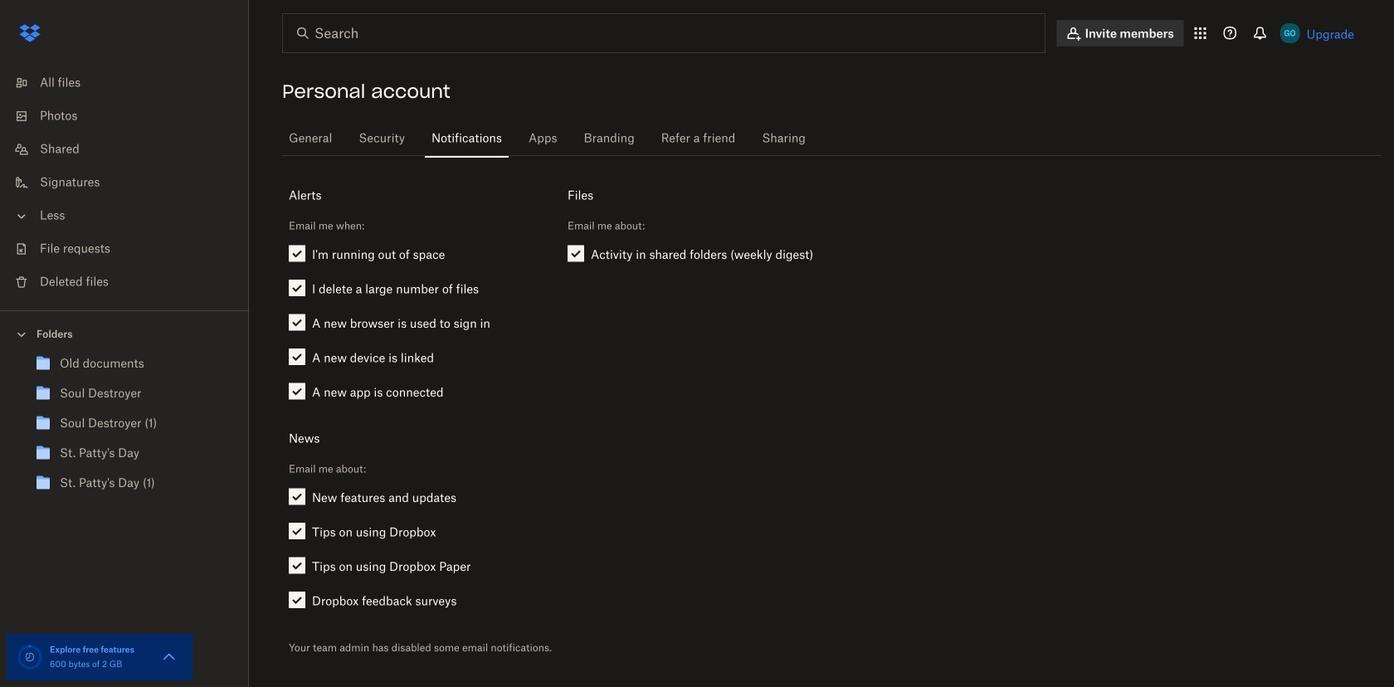Task type: locate. For each thing, give the bounding box(es) containing it.
dropbox image
[[13, 17, 46, 50]]

tab list
[[282, 116, 1382, 159]]

group
[[282, 245, 548, 418], [0, 346, 249, 511], [282, 489, 548, 627]]

Search text field
[[315, 23, 1011, 43]]

list
[[0, 56, 249, 311]]

less image
[[13, 208, 30, 225]]



Task type: describe. For each thing, give the bounding box(es) containing it.
quota usage image
[[17, 644, 43, 671]]

quota usage progress bar
[[17, 644, 43, 671]]



Task type: vqa. For each thing, say whether or not it's contained in the screenshot.
Learn for Get
no



